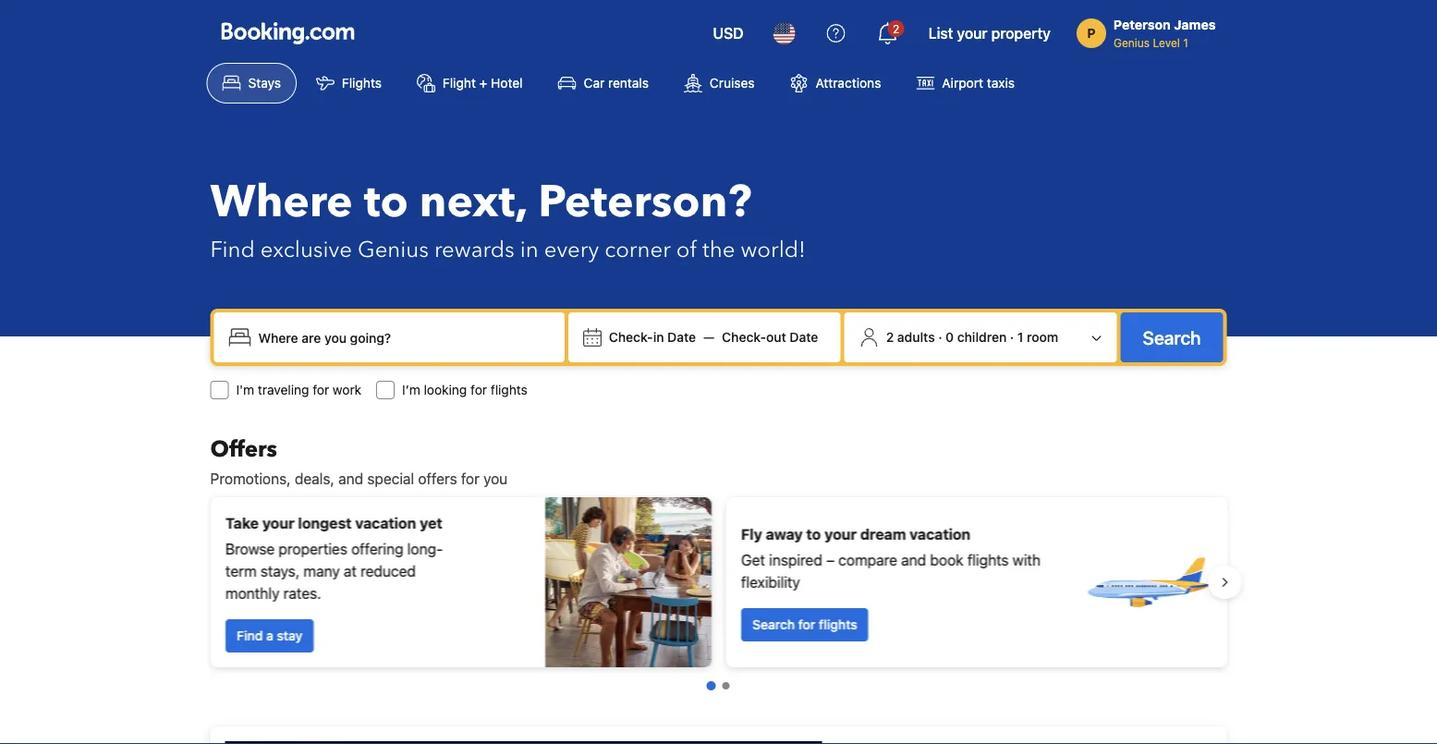Task type: vqa. For each thing, say whether or not it's contained in the screenshot.
Browse
yes



Task type: locate. For each thing, give the bounding box(es) containing it.
2 left the list
[[893, 22, 900, 35]]

in left every on the left of page
[[520, 234, 539, 265]]

1 vertical spatial flights
[[968, 552, 1009, 569]]

1 horizontal spatial your
[[825, 526, 857, 543]]

1 vertical spatial to
[[806, 526, 821, 543]]

1 horizontal spatial 1
[[1184, 36, 1189, 49]]

1 horizontal spatial vacation
[[910, 526, 971, 543]]

your inside fly away to your dream vacation get inspired – compare and book flights with flexibility
[[825, 526, 857, 543]]

0
[[946, 330, 954, 345]]

genius
[[1114, 36, 1150, 49], [358, 234, 429, 265]]

find a stay
[[236, 628, 302, 644]]

Where are you going? field
[[251, 321, 558, 354]]

1 horizontal spatial date
[[790, 330, 819, 345]]

flight + hotel
[[443, 75, 523, 91]]

1 · from the left
[[939, 330, 943, 345]]

2 left adults
[[887, 330, 894, 345]]

stays,
[[260, 563, 299, 580]]

1 left room
[[1018, 330, 1024, 345]]

0 vertical spatial search
[[1143, 326, 1202, 348]]

date left —
[[668, 330, 696, 345]]

for
[[313, 382, 329, 398], [471, 382, 487, 398], [461, 470, 480, 488], [798, 617, 816, 633]]

take
[[225, 515, 258, 532]]

for left you
[[461, 470, 480, 488]]

i'm traveling for work
[[236, 382, 362, 398]]

1 vertical spatial 2
[[887, 330, 894, 345]]

flights left with
[[968, 552, 1009, 569]]

book
[[930, 552, 964, 569]]

for down flexibility
[[798, 617, 816, 633]]

your right the list
[[958, 25, 988, 42]]

peterson james genius level 1
[[1114, 17, 1217, 49]]

where to next, peterson? find exclusive genius rewards in every corner of the world!
[[210, 172, 806, 265]]

2 horizontal spatial your
[[958, 25, 988, 42]]

rentals
[[608, 75, 649, 91]]

progress bar inside offers main content
[[707, 682, 730, 691]]

1 vertical spatial in
[[654, 330, 664, 345]]

your for list
[[958, 25, 988, 42]]

1 horizontal spatial and
[[901, 552, 926, 569]]

check- right —
[[722, 330, 767, 345]]

0 horizontal spatial and
[[339, 470, 364, 488]]

progress bar
[[707, 682, 730, 691]]

2 check- from the left
[[722, 330, 767, 345]]

fly
[[741, 526, 762, 543]]

check-in date — check-out date
[[609, 330, 819, 345]]

0 vertical spatial in
[[520, 234, 539, 265]]

for left work
[[313, 382, 329, 398]]

longest
[[298, 515, 351, 532]]

0 horizontal spatial to
[[364, 172, 409, 233]]

0 vertical spatial to
[[364, 172, 409, 233]]

i'm
[[236, 382, 254, 398]]

flights down '–'
[[819, 617, 857, 633]]

in left —
[[654, 330, 664, 345]]

–
[[826, 552, 835, 569]]

for inside offers promotions, deals, and special offers for you
[[461, 470, 480, 488]]

1 vertical spatial 1
[[1018, 330, 1024, 345]]

0 horizontal spatial search
[[752, 617, 795, 633]]

1 vertical spatial find
[[236, 628, 263, 644]]

2 · from the left
[[1011, 330, 1015, 345]]

0 horizontal spatial 1
[[1018, 330, 1024, 345]]

dream
[[860, 526, 906, 543]]

1 horizontal spatial check-
[[722, 330, 767, 345]]

0 vertical spatial genius
[[1114, 36, 1150, 49]]

genius down peterson
[[1114, 36, 1150, 49]]

—
[[704, 330, 715, 345]]

1 inside peterson james genius level 1
[[1184, 36, 1189, 49]]

get
[[741, 552, 765, 569]]

cruises
[[710, 75, 755, 91]]

check- left —
[[609, 330, 654, 345]]

and left book at the right of the page
[[901, 552, 926, 569]]

with
[[1013, 552, 1041, 569]]

genius left rewards on the left of page
[[358, 234, 429, 265]]

check-
[[609, 330, 654, 345], [722, 330, 767, 345]]

property
[[992, 25, 1051, 42]]

2 adults · 0 children · 1 room
[[887, 330, 1059, 345]]

1 right level at top
[[1184, 36, 1189, 49]]

1 horizontal spatial genius
[[1114, 36, 1150, 49]]

vacation inside take your longest vacation yet browse properties offering long- term stays, many at reduced monthly rates.
[[355, 515, 416, 532]]

1 date from the left
[[668, 330, 696, 345]]

date
[[668, 330, 696, 345], [790, 330, 819, 345]]

your inside list your property link
[[958, 25, 988, 42]]

flights inside fly away to your dream vacation get inspired – compare and book flights with flexibility
[[968, 552, 1009, 569]]

0 vertical spatial find
[[210, 234, 255, 265]]

search for search
[[1143, 326, 1202, 348]]

flight
[[443, 75, 476, 91]]

1 horizontal spatial ·
[[1011, 330, 1015, 345]]

1 horizontal spatial search
[[1143, 326, 1202, 348]]

term
[[225, 563, 256, 580]]

genius inside where to next, peterson? find exclusive genius rewards in every corner of the world!
[[358, 234, 429, 265]]

find left a
[[236, 628, 263, 644]]

in
[[520, 234, 539, 265], [654, 330, 664, 345]]

· right children
[[1011, 330, 1015, 345]]

search
[[1143, 326, 1202, 348], [752, 617, 795, 633]]

search inside button
[[1143, 326, 1202, 348]]

check-out date button
[[715, 321, 826, 354]]

your
[[958, 25, 988, 42], [262, 515, 294, 532], [825, 526, 857, 543]]

1 horizontal spatial in
[[654, 330, 664, 345]]

take your longest vacation yet browse properties offering long- term stays, many at reduced monthly rates.
[[225, 515, 443, 602]]

· left 0
[[939, 330, 943, 345]]

date right the out
[[790, 330, 819, 345]]

and right the deals, at left bottom
[[339, 470, 364, 488]]

your up '–'
[[825, 526, 857, 543]]

0 horizontal spatial ·
[[939, 330, 943, 345]]

adults
[[898, 330, 935, 345]]

your inside take your longest vacation yet browse properties offering long- term stays, many at reduced monthly rates.
[[262, 515, 294, 532]]

flights right looking
[[491, 382, 528, 398]]

0 horizontal spatial date
[[668, 330, 696, 345]]

usd
[[713, 25, 744, 42]]

1
[[1184, 36, 1189, 49], [1018, 330, 1024, 345]]

peterson
[[1114, 17, 1171, 32]]

find down where
[[210, 234, 255, 265]]

and inside offers promotions, deals, and special offers for you
[[339, 470, 364, 488]]

0 horizontal spatial genius
[[358, 234, 429, 265]]

car rentals
[[584, 75, 649, 91]]

2 vertical spatial flights
[[819, 617, 857, 633]]

your right take at the bottom left
[[262, 515, 294, 532]]

i'm
[[402, 382, 421, 398]]

peterson?
[[538, 172, 752, 233]]

world!
[[741, 234, 806, 265]]

fly away to your dream vacation get inspired – compare and book flights with flexibility
[[741, 526, 1041, 591]]

0 vertical spatial and
[[339, 470, 364, 488]]

0 vertical spatial 1
[[1184, 36, 1189, 49]]

for inside region
[[798, 617, 816, 633]]

0 vertical spatial 2
[[893, 22, 900, 35]]

0 horizontal spatial vacation
[[355, 515, 416, 532]]

list your property link
[[918, 11, 1062, 55]]

your account menu peterson james genius level 1 element
[[1077, 8, 1224, 51]]

and inside fly away to your dream vacation get inspired – compare and book flights with flexibility
[[901, 552, 926, 569]]

find
[[210, 234, 255, 265], [236, 628, 263, 644]]

deals,
[[295, 470, 335, 488]]

vacation up offering
[[355, 515, 416, 532]]

1 horizontal spatial to
[[806, 526, 821, 543]]

0 horizontal spatial in
[[520, 234, 539, 265]]

search for flights
[[752, 617, 857, 633]]

list your property
[[929, 25, 1051, 42]]

region
[[196, 490, 1242, 675]]

work
[[333, 382, 362, 398]]

0 horizontal spatial check-
[[609, 330, 654, 345]]

vacation up book at the right of the page
[[910, 526, 971, 543]]

where
[[210, 172, 353, 233]]

at
[[343, 563, 356, 580]]

2 inside dropdown button
[[893, 22, 900, 35]]

1 vertical spatial genius
[[358, 234, 429, 265]]

away
[[766, 526, 803, 543]]

2 horizontal spatial flights
[[968, 552, 1009, 569]]

to right 'away'
[[806, 526, 821, 543]]

2
[[893, 22, 900, 35], [887, 330, 894, 345]]

0 horizontal spatial flights
[[491, 382, 528, 398]]

1 vertical spatial search
[[752, 617, 795, 633]]

flights
[[491, 382, 528, 398], [968, 552, 1009, 569], [819, 617, 857, 633]]

search inside region
[[752, 617, 795, 633]]

0 horizontal spatial your
[[262, 515, 294, 532]]

2 inside button
[[887, 330, 894, 345]]

1 horizontal spatial flights
[[819, 617, 857, 633]]

to left next,
[[364, 172, 409, 233]]

·
[[939, 330, 943, 345], [1011, 330, 1015, 345]]

1 vertical spatial and
[[901, 552, 926, 569]]



Task type: describe. For each thing, give the bounding box(es) containing it.
to inside fly away to your dream vacation get inspired – compare and book flights with flexibility
[[806, 526, 821, 543]]

compare
[[839, 552, 897, 569]]

rates.
[[283, 585, 321, 602]]

stays
[[248, 75, 281, 91]]

region containing take your longest vacation yet
[[196, 490, 1242, 675]]

2 date from the left
[[790, 330, 819, 345]]

flexibility
[[741, 574, 800, 591]]

stay
[[276, 628, 302, 644]]

offering
[[351, 541, 403, 558]]

corner
[[605, 234, 671, 265]]

p
[[1088, 25, 1096, 41]]

2 adults · 0 children · 1 room button
[[852, 320, 1110, 355]]

vacation inside fly away to your dream vacation get inspired – compare and book flights with flexibility
[[910, 526, 971, 543]]

booking.com image
[[221, 22, 355, 44]]

to inside where to next, peterson? find exclusive genius rewards in every corner of the world!
[[364, 172, 409, 233]]

car
[[584, 75, 605, 91]]

you
[[484, 470, 508, 488]]

the
[[703, 234, 736, 265]]

i'm looking for flights
[[402, 382, 528, 398]]

search for flights link
[[741, 608, 869, 642]]

many
[[303, 563, 340, 580]]

promotions,
[[210, 470, 291, 488]]

for right looking
[[471, 382, 487, 398]]

take your longest vacation yet image
[[545, 498, 712, 668]]

traveling
[[258, 382, 309, 398]]

exclusive
[[261, 234, 352, 265]]

2 for 2
[[893, 22, 900, 35]]

1 check- from the left
[[609, 330, 654, 345]]

browse
[[225, 541, 274, 558]]

offers promotions, deals, and special offers for you
[[210, 434, 508, 488]]

out
[[767, 330, 787, 345]]

airport taxis link
[[901, 63, 1031, 104]]

find inside offers main content
[[236, 628, 263, 644]]

long-
[[407, 541, 443, 558]]

a
[[266, 628, 273, 644]]

flight + hotel link
[[401, 63, 539, 104]]

reduced
[[360, 563, 416, 580]]

yet
[[420, 515, 442, 532]]

search button
[[1121, 313, 1224, 363]]

+
[[480, 75, 488, 91]]

genius inside peterson james genius level 1
[[1114, 36, 1150, 49]]

search for search for flights
[[752, 617, 795, 633]]

list
[[929, 25, 954, 42]]

james
[[1175, 17, 1217, 32]]

flights
[[342, 75, 382, 91]]

attractions
[[816, 75, 882, 91]]

stays link
[[207, 63, 297, 104]]

children
[[958, 330, 1007, 345]]

properties
[[278, 541, 347, 558]]

hotel
[[491, 75, 523, 91]]

taxis
[[987, 75, 1015, 91]]

inspired
[[769, 552, 822, 569]]

1 inside "2 adults · 0 children · 1 room" button
[[1018, 330, 1024, 345]]

of
[[677, 234, 697, 265]]

cruises link
[[669, 63, 771, 104]]

offers
[[210, 434, 277, 465]]

every
[[544, 234, 599, 265]]

fly away to your dream vacation image
[[1083, 518, 1213, 647]]

next,
[[420, 172, 527, 233]]

your for take
[[262, 515, 294, 532]]

find inside where to next, peterson? find exclusive genius rewards in every corner of the world!
[[210, 234, 255, 265]]

flights link
[[300, 63, 398, 104]]

in inside where to next, peterson? find exclusive genius rewards in every corner of the world!
[[520, 234, 539, 265]]

looking
[[424, 382, 467, 398]]

2 for 2 adults · 0 children · 1 room
[[887, 330, 894, 345]]

0 vertical spatial flights
[[491, 382, 528, 398]]

check-in date button
[[602, 321, 704, 354]]

attractions link
[[774, 63, 897, 104]]

offers
[[418, 470, 457, 488]]

offers main content
[[196, 434, 1242, 744]]

airport taxis
[[943, 75, 1015, 91]]

level
[[1154, 36, 1181, 49]]

2 button
[[866, 11, 911, 55]]

rewards
[[435, 234, 515, 265]]

usd button
[[702, 11, 755, 55]]

find a stay link
[[225, 620, 313, 653]]

monthly
[[225, 585, 279, 602]]

car rentals link
[[542, 63, 665, 104]]

airport
[[943, 75, 984, 91]]

special
[[367, 470, 414, 488]]

room
[[1027, 330, 1059, 345]]



